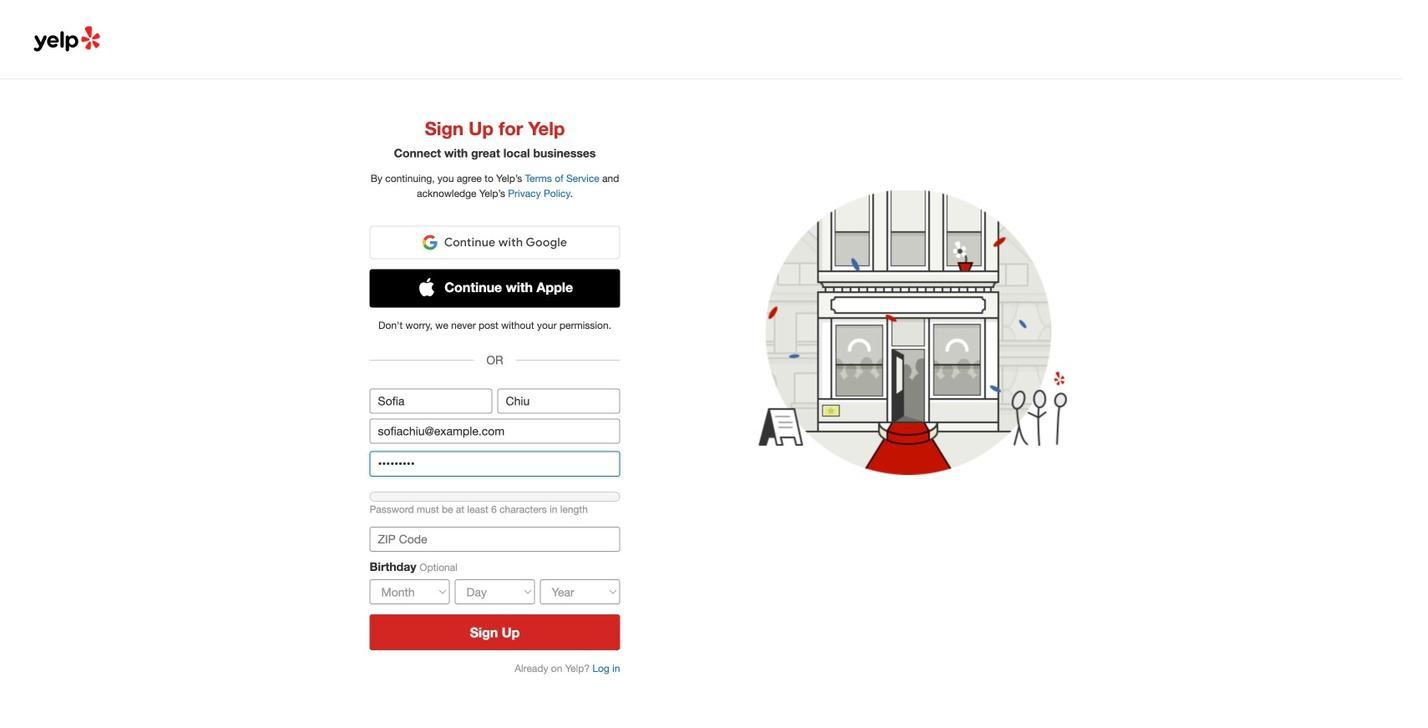 Task type: vqa. For each thing, say whether or not it's contained in the screenshot.
ZIP Code text box
yes



Task type: describe. For each thing, give the bounding box(es) containing it.
ZIP Code text field
[[370, 527, 620, 552]]

Password password field
[[370, 452, 620, 477]]

Last Name text field
[[498, 389, 620, 414]]



Task type: locate. For each thing, give the bounding box(es) containing it.
Email email field
[[370, 419, 620, 444]]

First Name text field
[[370, 389, 493, 414]]



